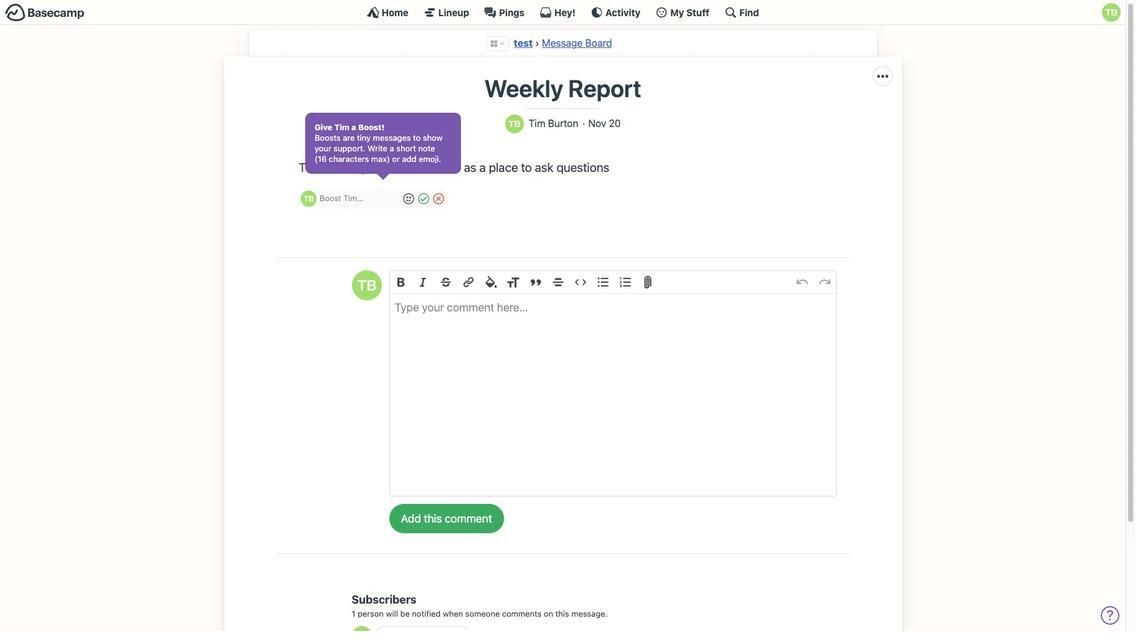 Task type: describe. For each thing, give the bounding box(es) containing it.
add a boost element
[[301, 191, 400, 207]]

nov 20
[[588, 118, 621, 129]]

1 horizontal spatial tim
[[529, 118, 545, 129]]

lineup
[[438, 7, 469, 18]]

message
[[325, 160, 374, 174]]

give tim a boost! boosts are tiny messages to show your support. write a short note (16 characters max) or add emoji.
[[315, 122, 443, 164]]

weekly report
[[484, 74, 641, 102]]

stuff
[[686, 7, 710, 18]]

tim burton image inside "main" element
[[1102, 3, 1121, 22]]

1
[[352, 609, 355, 619]]

hey! button
[[540, 6, 576, 19]]

board
[[585, 37, 612, 49]]

my
[[670, 7, 684, 18]]

max)
[[371, 154, 390, 164]]

message
[[542, 37, 583, 49]]

0 vertical spatial a
[[351, 122, 356, 132]]

subscribers 1 person will be notified when someone comments on this message.
[[352, 593, 608, 619]]

place
[[489, 160, 518, 174]]

are
[[343, 133, 355, 143]]

Submit submit
[[415, 192, 432, 206]]

main element
[[0, 0, 1126, 25]]

home
[[382, 7, 409, 18]]

show
[[423, 133, 443, 143]]

messages
[[373, 133, 411, 143]]

message board link
[[542, 37, 612, 49]]

support.
[[334, 143, 365, 153]]

this
[[299, 160, 322, 174]]

tim burton
[[529, 118, 578, 129]]

to for place
[[521, 160, 532, 174]]

be
[[400, 609, 410, 619]]

tim burton image
[[301, 191, 317, 207]]

test link
[[514, 37, 533, 49]]

home link
[[367, 6, 409, 19]]

notified
[[412, 609, 441, 619]]

›
[[535, 37, 539, 49]]

2 vertical spatial tim burton image
[[352, 271, 382, 301]]

Boost Tim… text field
[[320, 191, 400, 207]]

will for serve
[[411, 160, 428, 174]]

serve
[[431, 160, 461, 174]]

questions
[[557, 160, 609, 174]]

my stuff button
[[656, 6, 710, 19]]

1 horizontal spatial tim burton image
[[505, 114, 524, 133]]

activity
[[606, 7, 641, 18]]

to for messages
[[413, 133, 421, 143]]

your
[[315, 143, 331, 153]]

weekly
[[484, 74, 563, 102]]

ask
[[535, 160, 554, 174]]

short
[[396, 143, 416, 153]]

message.
[[571, 609, 608, 619]]



Task type: vqa. For each thing, say whether or not it's contained in the screenshot.
This message board will serve as a place to ask questions
yes



Task type: locate. For each thing, give the bounding box(es) containing it.
pings button
[[484, 6, 525, 19]]

tim left burton
[[529, 118, 545, 129]]

tiny
[[357, 133, 371, 143]]

will
[[411, 160, 428, 174], [386, 609, 398, 619]]

boosts
[[315, 133, 341, 143]]

test
[[514, 37, 533, 49]]

0 horizontal spatial will
[[386, 609, 398, 619]]

a down messages
[[390, 143, 394, 153]]

boost!
[[358, 122, 384, 132]]

to inside give tim a boost! boosts are tiny messages to show your support. write a short note (16 characters max) or add emoji.
[[413, 133, 421, 143]]

tim
[[529, 118, 545, 129], [334, 122, 349, 132]]

will for be
[[386, 609, 398, 619]]

a up are on the top left of the page
[[351, 122, 356, 132]]

this message board will serve as a place to ask questions
[[299, 160, 609, 174]]

0 vertical spatial tim burton image
[[1102, 3, 1121, 22]]

1 horizontal spatial to
[[521, 160, 532, 174]]

1 vertical spatial will
[[386, 609, 398, 619]]

alert containing give tim a boost!
[[305, 113, 461, 174]]

on
[[544, 609, 553, 619]]

report
[[568, 74, 641, 102]]

comments
[[502, 609, 542, 619]]

someone
[[465, 609, 500, 619]]

None submit
[[389, 504, 504, 533]]

a
[[351, 122, 356, 132], [390, 143, 394, 153], [479, 160, 486, 174]]

to
[[413, 133, 421, 143], [521, 160, 532, 174]]

find button
[[725, 6, 759, 19]]

write
[[368, 143, 388, 153]]

or
[[392, 154, 400, 164]]

› message board
[[535, 37, 612, 49]]

will left be
[[386, 609, 398, 619]]

0 horizontal spatial a
[[351, 122, 356, 132]]

(16 characters
[[315, 154, 369, 164]]

tim inside give tim a boost! boosts are tiny messages to show your support. write a short note (16 characters max) or add emoji.
[[334, 122, 349, 132]]

this
[[555, 609, 569, 619]]

when
[[443, 609, 463, 619]]

nov
[[588, 118, 606, 129]]

a right 'as' at the top
[[479, 160, 486, 174]]

0 horizontal spatial to
[[413, 133, 421, 143]]

20
[[609, 118, 621, 129]]

Type your comment here… text field
[[390, 294, 836, 496]]

1 horizontal spatial a
[[390, 143, 394, 153]]

2 horizontal spatial tim burton image
[[1102, 3, 1121, 22]]

lineup link
[[423, 6, 469, 19]]

to up note
[[413, 133, 421, 143]]

2 vertical spatial a
[[479, 160, 486, 174]]

board
[[377, 160, 408, 174]]

0 horizontal spatial tim
[[334, 122, 349, 132]]

will inside subscribers 1 person will be notified when someone comments on this message.
[[386, 609, 398, 619]]

as
[[464, 160, 476, 174]]

alert
[[305, 113, 461, 174]]

1 vertical spatial to
[[521, 160, 532, 174]]

give
[[315, 122, 332, 132]]

switch accounts image
[[5, 3, 85, 22]]

note
[[418, 143, 435, 153]]

person
[[358, 609, 384, 619]]

0 vertical spatial to
[[413, 133, 421, 143]]

find
[[739, 7, 759, 18]]

my stuff
[[670, 7, 710, 18]]

hey!
[[554, 7, 576, 18]]

subscribers
[[352, 593, 416, 606]]

0 vertical spatial will
[[411, 160, 428, 174]]

2 horizontal spatial a
[[479, 160, 486, 174]]

pings
[[499, 7, 525, 18]]

tim up are on the top left of the page
[[334, 122, 349, 132]]

will down note
[[411, 160, 428, 174]]

to left ask
[[521, 160, 532, 174]]

emoji.
[[419, 154, 441, 164]]

add
[[402, 154, 416, 164]]

nov 20 element
[[588, 118, 621, 129]]

1 vertical spatial a
[[390, 143, 394, 153]]

1 horizontal spatial will
[[411, 160, 428, 174]]

activity link
[[591, 6, 641, 19]]

burton
[[548, 118, 578, 129]]

1 vertical spatial tim burton image
[[505, 114, 524, 133]]

tim burton image
[[1102, 3, 1121, 22], [505, 114, 524, 133], [352, 271, 382, 301]]

0 horizontal spatial tim burton image
[[352, 271, 382, 301]]



